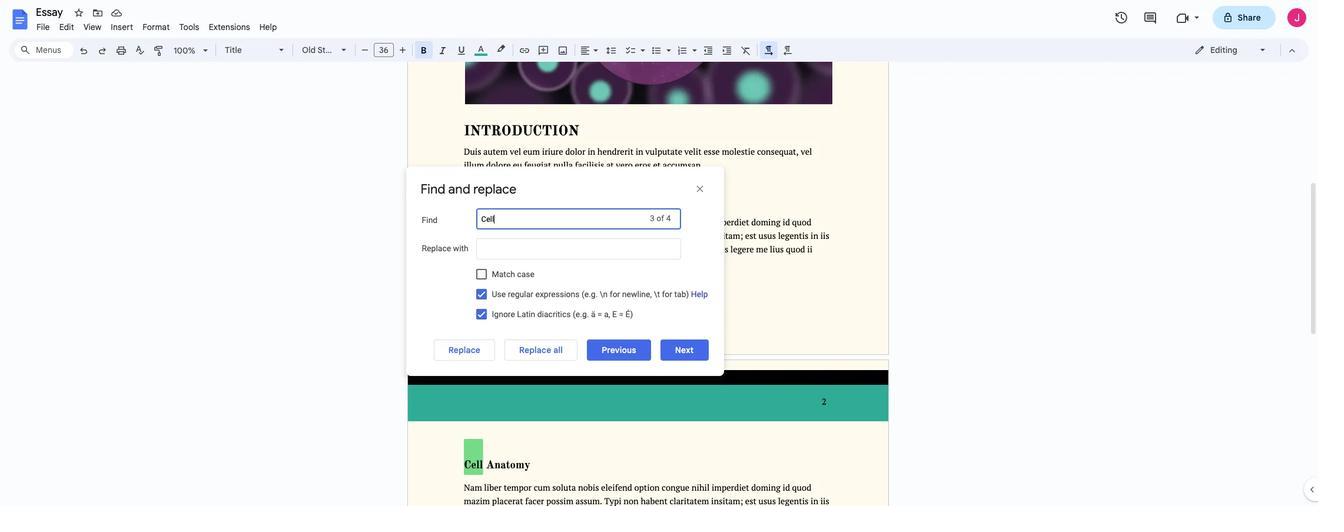 Task type: describe. For each thing, give the bounding box(es) containing it.
1 = from the left
[[598, 310, 602, 319]]

view
[[84, 22, 102, 32]]

Font size text field
[[375, 43, 394, 57]]

ä
[[591, 310, 596, 319]]

highlight color image
[[495, 42, 508, 56]]

extensions menu item
[[204, 20, 255, 34]]

3 of 4
[[650, 214, 671, 223]]

use
[[492, 290, 506, 299]]

match case
[[492, 270, 535, 279]]

tools
[[179, 22, 199, 32]]

extensions
[[209, 22, 250, 32]]

Font size field
[[374, 43, 399, 58]]

find for find
[[422, 216, 438, 225]]

text color image
[[475, 42, 488, 56]]

main toolbar
[[73, 0, 798, 335]]

tt
[[355, 45, 365, 55]]

menu bar banner
[[0, 0, 1319, 507]]

Replace with text field
[[476, 238, 681, 260]]

editing button
[[1187, 41, 1276, 59]]

\n
[[600, 290, 608, 299]]

with
[[453, 244, 469, 253]]

none checkbox inside find and replace dialog
[[476, 289, 487, 300]]

case
[[517, 270, 535, 279]]

Rename text field
[[32, 5, 70, 19]]

newline,
[[623, 290, 652, 299]]

e
[[613, 310, 617, 319]]

mode and view toolbar
[[1186, 38, 1302, 62]]

edit
[[59, 22, 74, 32]]

previous
[[602, 345, 637, 356]]

diacritics
[[538, 310, 571, 319]]

standard
[[318, 45, 353, 55]]

(e.g. for ä
[[573, 310, 589, 319]]

Match case checkbox
[[476, 269, 487, 280]]

replace button
[[434, 340, 495, 361]]

regular
[[508, 290, 534, 299]]

Zoom text field
[[171, 42, 199, 59]]

expressions
[[536, 290, 580, 299]]

next
[[676, 345, 694, 356]]

tools menu item
[[175, 20, 204, 34]]

\t
[[654, 290, 660, 299]]

find and replace dialog
[[406, 167, 724, 376]]

latin
[[517, 310, 536, 319]]

help inside help menu item
[[260, 22, 277, 32]]

(e.g. for \n
[[582, 290, 598, 299]]

numbered list menu image
[[690, 42, 697, 47]]

edit menu item
[[55, 20, 79, 34]]

replace for replace all
[[520, 345, 552, 356]]

use regular expressions (e.g. \n for newline, \t for tab) help
[[492, 290, 708, 299]]

2 for from the left
[[662, 290, 673, 299]]

view menu item
[[79, 20, 106, 34]]

a,
[[604, 310, 611, 319]]

replace for replace with
[[422, 244, 451, 253]]

line & paragraph spacing image
[[605, 42, 618, 58]]

é)
[[626, 310, 633, 319]]

old
[[302, 45, 316, 55]]

help inside find and replace dialog
[[691, 290, 708, 299]]

share
[[1239, 12, 1262, 23]]

share button
[[1213, 6, 1277, 29]]



Task type: locate. For each thing, give the bounding box(es) containing it.
replace with
[[422, 244, 469, 253]]

Zoom field
[[169, 42, 213, 59]]

old standard tt
[[302, 45, 365, 55]]

insert menu item
[[106, 20, 138, 34]]

previous button
[[587, 340, 651, 361]]

Ignore Latin diacritics (e.g. ä = a, E = É) checkbox
[[476, 309, 487, 320]]

1 horizontal spatial for
[[662, 290, 673, 299]]

match
[[492, 270, 515, 279]]

replace all
[[520, 345, 563, 356]]

1 vertical spatial help
[[691, 290, 708, 299]]

replace inside replace all "button"
[[520, 345, 552, 356]]

find and replace
[[421, 181, 517, 197]]

(e.g. left \n
[[582, 290, 598, 299]]

replace left all
[[520, 345, 552, 356]]

0 vertical spatial help
[[260, 22, 277, 32]]

replace for replace
[[449, 345, 481, 356]]

find up "replace with"
[[422, 216, 438, 225]]

next button
[[661, 340, 709, 361]]

replace left with
[[422, 244, 451, 253]]

=
[[598, 310, 602, 319], [619, 310, 624, 319]]

find inside 'heading'
[[421, 181, 446, 197]]

None checkbox
[[476, 289, 487, 300]]

file menu item
[[32, 20, 55, 34]]

find
[[421, 181, 446, 197], [422, 216, 438, 225]]

format menu item
[[138, 20, 175, 34]]

insert
[[111, 22, 133, 32]]

help menu item
[[255, 20, 282, 34]]

for right \t at the bottom of the page
[[662, 290, 673, 299]]

help link
[[691, 290, 708, 299]]

1 vertical spatial (e.g.
[[573, 310, 589, 319]]

all
[[554, 345, 563, 356]]

= right ä
[[598, 310, 602, 319]]

(e.g.
[[582, 290, 598, 299], [573, 310, 589, 319]]

Find text field
[[482, 211, 625, 227]]

find and replace application
[[0, 0, 1319, 507]]

for
[[610, 290, 621, 299], [662, 290, 673, 299]]

0 vertical spatial (e.g.
[[582, 290, 598, 299]]

and
[[449, 181, 471, 197]]

Menus field
[[15, 42, 74, 58]]

3
[[650, 214, 655, 223]]

help up styles list. title selected. option
[[260, 22, 277, 32]]

replace
[[474, 181, 517, 197]]

editing
[[1211, 45, 1238, 55]]

styles list. title selected. option
[[225, 42, 272, 58]]

find left and
[[421, 181, 446, 197]]

menu bar containing file
[[32, 15, 282, 35]]

replace down ignore latin diacritics (e.g. ä = a, e = é) option
[[449, 345, 481, 356]]

= right e
[[619, 310, 624, 319]]

(e.g. left ä
[[573, 310, 589, 319]]

ignore latin diacritics (e.g. ä = a, e = é)
[[492, 310, 633, 319]]

insert image image
[[556, 42, 570, 58]]

replace all button
[[505, 340, 578, 361]]

for right \n
[[610, 290, 621, 299]]

menu bar
[[32, 15, 282, 35]]

help
[[260, 22, 277, 32], [691, 290, 708, 299]]

replace inside "replace" button
[[449, 345, 481, 356]]

0 horizontal spatial help
[[260, 22, 277, 32]]

0 vertical spatial find
[[421, 181, 446, 197]]

font list. old standard tt selected. option
[[302, 42, 365, 58]]

find for find and replace
[[421, 181, 446, 197]]

2 = from the left
[[619, 310, 624, 319]]

format
[[143, 22, 170, 32]]

1 horizontal spatial =
[[619, 310, 624, 319]]

4
[[667, 214, 671, 223]]

find and replace heading
[[421, 181, 539, 198]]

Star checkbox
[[71, 5, 87, 21]]

0 horizontal spatial =
[[598, 310, 602, 319]]

ignore
[[492, 310, 515, 319]]

1 vertical spatial find
[[422, 216, 438, 225]]

file
[[37, 22, 50, 32]]

menu bar inside menu bar banner
[[32, 15, 282, 35]]

tab)
[[675, 290, 689, 299]]

3 of 4 region
[[650, 214, 671, 223]]

replace
[[422, 244, 451, 253], [449, 345, 481, 356], [520, 345, 552, 356]]

of
[[657, 214, 665, 223]]

0 horizontal spatial for
[[610, 290, 621, 299]]

1 for from the left
[[610, 290, 621, 299]]

title
[[225, 45, 242, 55]]

help right tab)
[[691, 290, 708, 299]]

1 horizontal spatial help
[[691, 290, 708, 299]]



Task type: vqa. For each thing, say whether or not it's contained in the screenshot.
ROBOTO SERIF
no



